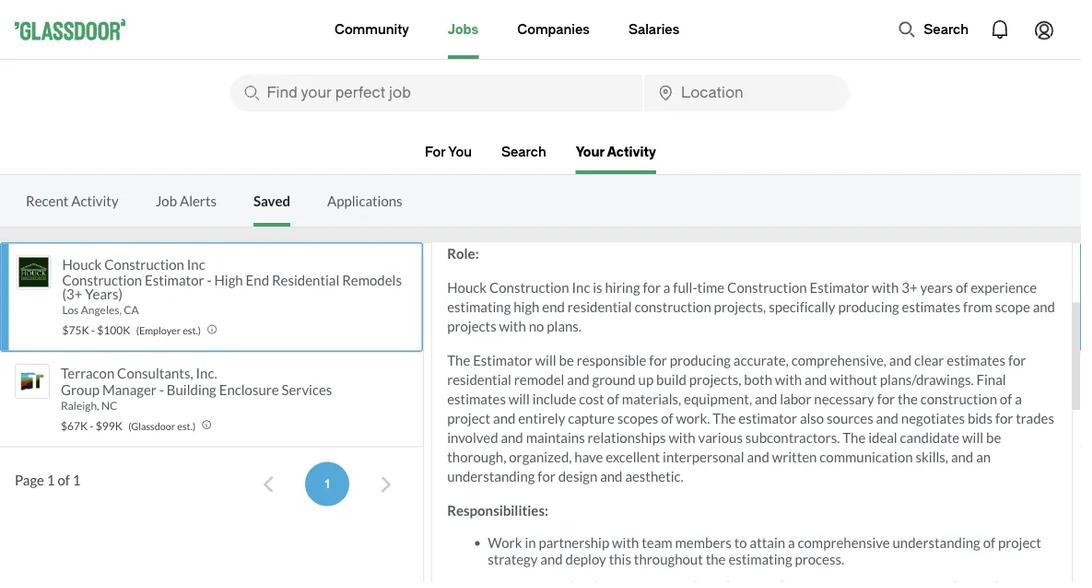 Task type: describe. For each thing, give the bounding box(es) containing it.
of inside work in partnership with team members to attain a comprehensive understanding of project strategy and deploy this throughout the estimating process.
[[983, 535, 996, 551]]

of down final
[[1000, 390, 1012, 407]]

houck construction inc is hiring for a full-time construction estimator with 3+ years of experience estimating high end residential construction projects, specifically producing estimates from scope and projects with no plans.
[[447, 279, 1056, 334]]

and down excellent at the right bottom
[[600, 468, 623, 484]]

understanding inside the estimator will be responsible for producing accurate, comprehensive, and clear estimates for residential remodel and ground up build projects, both with and without plans/drawings. final estimates will include cost of materials, equipment, and labor necessary for the construction of a project and entirely capture scopes of work. the estimator also sources and negotiates bids for trades involved and maintains relationships with various subcontractors. the ideal candidate will be thorough, organized, have excellent interpersonal and written communication skills, and an understanding for design and aesthetic.
[[447, 468, 535, 484]]

recent activity link
[[26, 193, 119, 209]]

hiring
[[605, 279, 640, 295]]

and left clear
[[889, 352, 912, 368]]

estimating inside work in partnership with team members to attain a comprehensive understanding of project strategy and deploy this throughout the estimating process.
[[729, 551, 792, 568]]

- inside terracon consultants, inc. group manager - building enclosure services raleigh, nc
[[159, 381, 164, 398]]

have
[[575, 448, 603, 465]]

0 vertical spatial the
[[447, 352, 470, 368]]

understanding inside work in partnership with team members to attain a comprehensive understanding of project strategy and deploy this throughout the estimating process.
[[893, 535, 981, 551]]

nc
[[101, 399, 117, 412]]

0 horizontal spatial be
[[559, 352, 574, 368]]

$75k
[[62, 323, 89, 337]]

projects
[[447, 318, 497, 334]]

capture
[[568, 410, 615, 426]]

responsibilities:
[[447, 502, 548, 519]]

comprehensive,
[[792, 352, 887, 368]]

est.) for high
[[183, 325, 201, 337]]

estimating inside "houck construction inc is hiring for a full-time construction estimator with 3+ years of experience estimating high end residential construction projects, specifically producing estimates from scope and projects with no plans."
[[447, 298, 511, 315]]

both
[[744, 371, 773, 388]]

partnership
[[539, 535, 610, 551]]

consultants,
[[117, 365, 193, 382]]

$100k
[[97, 323, 130, 337]]

page 1 of 1
[[15, 472, 81, 489]]

1 inside 1 button
[[324, 477, 331, 491]]

salaries
[[629, 22, 680, 37]]

up
[[638, 371, 654, 388]]

of inside "houck construction inc is hiring for a full-time construction estimator with 3+ years of experience estimating high end residential construction projects, specifically producing estimates from scope and projects with no plans."
[[956, 279, 968, 295]]

$67k - $99k (glassdoor est.)
[[61, 419, 196, 432]]

est.) for building
[[177, 420, 196, 432]]

and up organized,
[[501, 429, 523, 446]]

construction up ca
[[104, 256, 184, 272]]

build
[[656, 371, 687, 388]]

end
[[246, 272, 269, 289]]

job alerts
[[155, 193, 217, 209]]

ca
[[124, 303, 139, 317]]

candidate
[[900, 429, 960, 446]]

0 vertical spatial will
[[535, 352, 556, 368]]

inc.
[[196, 365, 217, 382]]

(employer
[[136, 325, 181, 337]]

houck for houck construction inc construction estimator - high end residential remodels (3+ years) los angeles, ca
[[62, 256, 102, 272]]

Search location field
[[644, 75, 850, 112]]

and left an
[[951, 448, 974, 465]]

$99k
[[96, 419, 123, 432]]

page
[[15, 472, 44, 489]]

of right page
[[58, 472, 70, 489]]

estimator inside the estimator will be responsible for producing accurate, comprehensive, and clear estimates for residential remodel and ground up build projects, both with and without plans/drawings. final estimates will include cost of materials, equipment, and labor necessary for the construction of a project and entirely capture scopes of work. the estimator also sources and negotiates bids for trades involved and maintains relationships with various subcontractors. the ideal candidate will be thorough, organized, have excellent interpersonal and written communication skills, and an understanding for design and aesthetic.
[[473, 352, 533, 368]]

plans.
[[547, 318, 582, 334]]

with left no
[[499, 318, 526, 334]]

your activity link
[[576, 144, 656, 174]]

search button
[[889, 11, 978, 48]]

a inside work in partnership with team members to attain a comprehensive understanding of project strategy and deploy this throughout the estimating process.
[[788, 535, 795, 551]]

for down scope
[[1008, 352, 1026, 368]]

building
[[167, 381, 216, 398]]

with down work.
[[669, 429, 696, 446]]

full-
[[673, 279, 698, 295]]

for right the bids
[[996, 410, 1013, 426]]

role:
[[447, 245, 479, 261]]

years)
[[85, 286, 123, 302]]

sources
[[827, 410, 874, 426]]

team
[[642, 535, 673, 551]]

and left the 'written'
[[747, 448, 770, 465]]

houck construction inc link
[[62, 255, 205, 273]]

necessary
[[814, 390, 875, 407]]

group
[[61, 381, 100, 398]]

houck construction inc logo image
[[19, 258, 48, 287]]

maintains
[[526, 429, 585, 446]]

community
[[335, 22, 409, 37]]

design
[[558, 468, 598, 484]]

process.
[[795, 551, 845, 568]]

enclosure
[[219, 381, 279, 398]]

accurate,
[[734, 352, 789, 368]]

final
[[977, 371, 1006, 388]]

for down organized,
[[538, 468, 556, 484]]

los
[[62, 303, 79, 317]]

applications
[[327, 193, 403, 209]]

houck construction inc construction estimator - high end residential remodels (3+ years) los angeles, ca
[[62, 256, 402, 317]]

negotiates
[[901, 410, 965, 426]]

terracon consultants, inc. logo image
[[18, 367, 47, 397]]

applications link
[[327, 193, 403, 209]]

and up estimator on the bottom
[[755, 390, 777, 407]]

companies link
[[517, 0, 590, 59]]

1 vertical spatial be
[[986, 429, 1001, 446]]

cost
[[579, 390, 604, 407]]

1 horizontal spatial the
[[713, 410, 736, 426]]

equipment,
[[684, 390, 752, 407]]

salaries link
[[629, 0, 680, 59]]

members
[[675, 535, 732, 551]]

comprehensive
[[798, 535, 890, 551]]

interpersonal
[[663, 448, 744, 465]]

with up labor
[[775, 371, 802, 388]]

strategy
[[488, 551, 538, 568]]

aesthetic.
[[625, 468, 684, 484]]

- right $75k
[[91, 323, 95, 337]]

to
[[734, 535, 747, 551]]

projects, inside the estimator will be responsible for producing accurate, comprehensive, and clear estimates for residential remodel and ground up build projects, both with and without plans/drawings. final estimates will include cost of materials, equipment, and labor necessary for the construction of a project and entirely capture scopes of work. the estimator also sources and negotiates bids for trades involved and maintains relationships with various subcontractors. the ideal candidate will be thorough, organized, have excellent interpersonal and written communication skills, and an understanding for design and aesthetic.
[[689, 371, 742, 388]]

trades
[[1016, 410, 1055, 426]]

- left $99k
[[90, 419, 94, 432]]

- inside houck construction inc construction estimator - high end residential remodels (3+ years) los angeles, ca
[[207, 272, 212, 289]]

responsible
[[577, 352, 647, 368]]

in
[[525, 535, 536, 551]]

your
[[576, 144, 605, 159]]

the inside the estimator will be responsible for producing accurate, comprehensive, and clear estimates for residential remodel and ground up build projects, both with and without plans/drawings. final estimates will include cost of materials, equipment, and labor necessary for the construction of a project and entirely capture scopes of work. the estimator also sources and negotiates bids for trades involved and maintains relationships with various subcontractors. the ideal candidate will be thorough, organized, have excellent interpersonal and written communication skills, and an understanding for design and aesthetic.
[[898, 390, 918, 407]]

remodel
[[514, 371, 565, 388]]

no
[[529, 318, 544, 334]]

construction up angeles, in the bottom of the page
[[62, 272, 142, 289]]

estimator
[[739, 410, 797, 426]]

your activity
[[576, 144, 656, 159]]

none field search location
[[644, 75, 850, 112]]

without
[[830, 371, 877, 388]]

job
[[155, 193, 177, 209]]



Task type: vqa. For each thing, say whether or not it's contained in the screenshot.
the left the Salaries
no



Task type: locate. For each thing, give the bounding box(es) containing it.
activity for recent activity
[[71, 193, 119, 209]]

inc inside houck construction inc construction estimator - high end residential remodels (3+ years) los angeles, ca
[[187, 256, 205, 272]]

0 vertical spatial projects,
[[714, 298, 766, 315]]

0 horizontal spatial will
[[509, 390, 530, 407]]

0 vertical spatial inc
[[187, 256, 205, 272]]

houck up "(3+" at left
[[62, 256, 102, 272]]

1 horizontal spatial the
[[898, 390, 918, 407]]

construction down full-
[[635, 298, 711, 315]]

clear
[[915, 352, 944, 368]]

est.) inside $67k - $99k (glassdoor est.)
[[177, 420, 196, 432]]

1 vertical spatial houck
[[447, 279, 487, 295]]

will down the bids
[[963, 429, 984, 446]]

1 horizontal spatial search
[[924, 22, 969, 37]]

entirely
[[518, 410, 565, 426]]

0 horizontal spatial residential
[[447, 371, 512, 388]]

estimating left process.
[[729, 551, 792, 568]]

excellent
[[606, 448, 660, 465]]

projects, down time
[[714, 298, 766, 315]]

estimates up involved
[[447, 390, 506, 407]]

1 horizontal spatial understanding
[[893, 535, 981, 551]]

prev icon image
[[257, 474, 280, 496]]

work
[[488, 535, 522, 551]]

construction up the specifically
[[727, 279, 807, 295]]

1 vertical spatial estimates
[[947, 352, 1006, 368]]

raleigh,
[[61, 399, 99, 412]]

0 vertical spatial the
[[898, 390, 918, 407]]

years
[[920, 279, 953, 295]]

1 button
[[305, 462, 350, 506]]

materials,
[[622, 390, 681, 407]]

1 horizontal spatial be
[[986, 429, 1001, 446]]

estimator inside houck construction inc construction estimator - high end residential remodels (3+ years) los angeles, ca
[[145, 272, 204, 289]]

bids
[[968, 410, 993, 426]]

1 vertical spatial the
[[713, 410, 736, 426]]

and right scope
[[1033, 298, 1056, 315]]

the up various
[[713, 410, 736, 426]]

activity for your activity
[[607, 144, 656, 159]]

scopes
[[618, 410, 659, 426]]

saved link
[[254, 193, 290, 227]]

for up up
[[649, 352, 667, 368]]

1 vertical spatial inc
[[572, 279, 590, 295]]

1 vertical spatial understanding
[[893, 535, 981, 551]]

1 horizontal spatial a
[[788, 535, 795, 551]]

est.) right (employer
[[183, 325, 201, 337]]

1 none field from the left
[[230, 75, 643, 112]]

1 vertical spatial a
[[1015, 390, 1022, 407]]

1 vertical spatial project
[[998, 535, 1042, 551]]

ground
[[592, 371, 636, 388]]

0 vertical spatial houck
[[62, 256, 102, 272]]

houck down "role:"
[[447, 279, 487, 295]]

for down without
[[877, 390, 895, 407]]

1 horizontal spatial activity
[[607, 144, 656, 159]]

inc left high
[[187, 256, 205, 272]]

2 horizontal spatial a
[[1015, 390, 1022, 407]]

0 horizontal spatial estimating
[[447, 298, 511, 315]]

0 vertical spatial search
[[924, 22, 969, 37]]

Search keyword field
[[230, 75, 643, 112]]

involved
[[447, 429, 498, 446]]

0 horizontal spatial a
[[664, 279, 671, 295]]

understanding down skills,
[[893, 535, 981, 551]]

deploy
[[566, 551, 606, 568]]

estimating up projects
[[447, 298, 511, 315]]

subcontractors.
[[746, 429, 840, 446]]

for inside "houck construction inc is hiring for a full-time construction estimator with 3+ years of experience estimating high end residential construction projects, specifically producing estimates from scope and projects with no plans."
[[643, 279, 661, 295]]

and inside work in partnership with team members to attain a comprehensive understanding of project strategy and deploy this throughout the estimating process.
[[541, 551, 563, 568]]

skills,
[[916, 448, 949, 465]]

1 vertical spatial construction
[[921, 390, 997, 407]]

understanding down thorough, on the bottom of page
[[447, 468, 535, 484]]

1 horizontal spatial estimating
[[729, 551, 792, 568]]

0 vertical spatial producing
[[838, 298, 899, 315]]

is
[[593, 279, 603, 295]]

0 horizontal spatial the
[[706, 551, 726, 568]]

- left 'building'
[[159, 381, 164, 398]]

1 horizontal spatial producing
[[838, 298, 899, 315]]

houck
[[62, 256, 102, 272], [447, 279, 487, 295]]

terracon consultants, inc. link
[[61, 364, 217, 383]]

estimator up (employer
[[145, 272, 204, 289]]

1 vertical spatial search
[[501, 144, 546, 159]]

the estimator will be responsible for producing accurate, comprehensive, and clear estimates for residential remodel and ground up build projects, both with and without plans/drawings. final estimates will include cost of materials, equipment, and labor necessary for the construction of a project and entirely capture scopes of work. the estimator also sources and negotiates bids for trades involved and maintains relationships with various subcontractors. the ideal candidate will be thorough, organized, have excellent interpersonal and written communication skills, and an understanding for design and aesthetic.
[[447, 352, 1055, 484]]

and up labor
[[805, 371, 827, 388]]

0 vertical spatial est.)
[[183, 325, 201, 337]]

terracon consultants, inc. group manager - building enclosure services raleigh, nc
[[61, 365, 332, 412]]

understanding
[[447, 468, 535, 484], [893, 535, 981, 551]]

residential inside the estimator will be responsible for producing accurate, comprehensive, and clear estimates for residential remodel and ground up build projects, both with and without plans/drawings. final estimates will include cost of materials, equipment, and labor necessary for the construction of a project and entirely capture scopes of work. the estimator also sources and negotiates bids for trades involved and maintains relationships with various subcontractors. the ideal candidate will be thorough, organized, have excellent interpersonal and written communication skills, and an understanding for design and aesthetic.
[[447, 371, 512, 388]]

search inside button
[[924, 22, 969, 37]]

throughout
[[634, 551, 703, 568]]

for you
[[425, 144, 472, 159]]

from
[[963, 298, 993, 315]]

1 horizontal spatial residential
[[568, 298, 632, 315]]

residential inside "houck construction inc is hiring for a full-time construction estimator with 3+ years of experience estimating high end residential construction projects, specifically producing estimates from scope and projects with no plans."
[[568, 298, 632, 315]]

0 horizontal spatial understanding
[[447, 468, 535, 484]]

houck inside "houck construction inc is hiring for a full-time construction estimator with 3+ years of experience estimating high end residential construction projects, specifically producing estimates from scope and projects with no plans."
[[447, 279, 487, 295]]

of down ground at the right of page
[[607, 390, 619, 407]]

0 vertical spatial estimates
[[902, 298, 961, 315]]

organized,
[[509, 448, 572, 465]]

attain
[[750, 535, 786, 551]]

activity
[[607, 144, 656, 159], [71, 193, 119, 209]]

of down materials,
[[661, 410, 674, 426]]

for you link
[[425, 144, 472, 171]]

a up trades
[[1015, 390, 1022, 407]]

terracon
[[61, 365, 115, 382]]

communication
[[820, 448, 913, 465]]

1 horizontal spatial inc
[[572, 279, 590, 295]]

2 vertical spatial estimates
[[447, 390, 506, 407]]

2 vertical spatial a
[[788, 535, 795, 551]]

0 vertical spatial activity
[[607, 144, 656, 159]]

be up an
[[986, 429, 1001, 446]]

the down sources
[[843, 429, 866, 446]]

None field
[[230, 75, 643, 112], [644, 75, 850, 112]]

projects, inside "houck construction inc is hiring for a full-time construction estimator with 3+ years of experience estimating high end residential construction projects, specifically producing estimates from scope and projects with no plans."
[[714, 298, 766, 315]]

various
[[698, 429, 743, 446]]

estimates up final
[[947, 352, 1006, 368]]

0 horizontal spatial activity
[[71, 193, 119, 209]]

0 vertical spatial understanding
[[447, 468, 535, 484]]

activity right recent
[[71, 193, 119, 209]]

0 vertical spatial a
[[664, 279, 671, 295]]

1 vertical spatial est.)
[[177, 420, 196, 432]]

inc for estimator
[[187, 256, 205, 272]]

1 horizontal spatial will
[[535, 352, 556, 368]]

1 vertical spatial projects,
[[689, 371, 742, 388]]

-
[[207, 272, 212, 289], [91, 323, 95, 337], [159, 381, 164, 398], [90, 419, 94, 432]]

with inside work in partnership with team members to attain a comprehensive understanding of project strategy and deploy this throughout the estimating process.
[[612, 535, 639, 551]]

plans/drawings.
[[880, 371, 974, 388]]

0 vertical spatial project
[[447, 410, 491, 426]]

an
[[976, 448, 991, 465]]

labor
[[780, 390, 812, 407]]

1 vertical spatial producing
[[670, 352, 731, 368]]

construction up the bids
[[921, 390, 997, 407]]

0 horizontal spatial inc
[[187, 256, 205, 272]]

and up ideal
[[876, 410, 899, 426]]

1 horizontal spatial none field
[[644, 75, 850, 112]]

the left to
[[706, 551, 726, 568]]

the
[[898, 390, 918, 407], [706, 551, 726, 568]]

time
[[698, 279, 725, 295]]

the down projects
[[447, 352, 470, 368]]

1 horizontal spatial 1
[[73, 472, 81, 489]]

construction inside the estimator will be responsible for producing accurate, comprehensive, and clear estimates for residential remodel and ground up build projects, both with and without plans/drawings. final estimates will include cost of materials, equipment, and labor necessary for the construction of a project and entirely capture scopes of work. the estimator also sources and negotiates bids for trades involved and maintains relationships with various subcontractors. the ideal candidate will be thorough, organized, have excellent interpersonal and written communication skills, and an understanding for design and aesthetic.
[[921, 390, 997, 407]]

a left full-
[[664, 279, 671, 295]]

also
[[800, 410, 824, 426]]

2 horizontal spatial 1
[[324, 477, 331, 491]]

0 horizontal spatial none field
[[230, 75, 643, 112]]

0 vertical spatial be
[[559, 352, 574, 368]]

2 horizontal spatial the
[[843, 429, 866, 446]]

a inside "houck construction inc is hiring for a full-time construction estimator with 3+ years of experience estimating high end residential construction projects, specifically producing estimates from scope and projects with no plans."
[[664, 279, 671, 295]]

0 vertical spatial estimating
[[447, 298, 511, 315]]

- left high
[[207, 272, 212, 289]]

2 horizontal spatial estimator
[[810, 279, 869, 295]]

est.) inside $75k - $100k (employer est.)
[[183, 325, 201, 337]]

construction up high
[[489, 279, 569, 295]]

projects, up the equipment,
[[689, 371, 742, 388]]

1 horizontal spatial project
[[998, 535, 1042, 551]]

with left the "team"
[[612, 535, 639, 551]]

next icon image
[[375, 474, 398, 496]]

0 horizontal spatial the
[[447, 352, 470, 368]]

specifically
[[769, 298, 836, 315]]

a inside the estimator will be responsible for producing accurate, comprehensive, and clear estimates for residential remodel and ground up build projects, both with and without plans/drawings. final estimates will include cost of materials, equipment, and labor necessary for the construction of a project and entirely capture scopes of work. the estimator also sources and negotiates bids for trades involved and maintains relationships with various subcontractors. the ideal candidate will be thorough, organized, have excellent interpersonal and written communication skills, and an understanding for design and aesthetic.
[[1015, 390, 1022, 407]]

producing inside the estimator will be responsible for producing accurate, comprehensive, and clear estimates for residential remodel and ground up build projects, both with and without plans/drawings. final estimates will include cost of materials, equipment, and labor necessary for the construction of a project and entirely capture scopes of work. the estimator also sources and negotiates bids for trades involved and maintains relationships with various subcontractors. the ideal candidate will be thorough, organized, have excellent interpersonal and written communication skills, and an understanding for design and aesthetic.
[[670, 352, 731, 368]]

1 vertical spatial will
[[509, 390, 530, 407]]

(3+
[[62, 286, 82, 302]]

residential
[[272, 272, 340, 289]]

$67k
[[61, 419, 88, 432]]

(glassdoor
[[128, 420, 175, 432]]

be
[[559, 352, 574, 368], [986, 429, 1001, 446]]

you
[[448, 144, 472, 159]]

0 horizontal spatial construction
[[635, 298, 711, 315]]

1 vertical spatial estimating
[[729, 551, 792, 568]]

project inside work in partnership with team members to attain a comprehensive understanding of project strategy and deploy this throughout the estimating process.
[[998, 535, 1042, 551]]

estimator up remodel
[[473, 352, 533, 368]]

will up remodel
[[535, 352, 556, 368]]

of down an
[[983, 535, 996, 551]]

estimates inside "houck construction inc is hiring for a full-time construction estimator with 3+ years of experience estimating high end residential construction projects, specifically producing estimates from scope and projects with no plans."
[[902, 298, 961, 315]]

construction inside "houck construction inc is hiring for a full-time construction estimator with 3+ years of experience estimating high end residential construction projects, specifically producing estimates from scope and projects with no plans."
[[635, 298, 711, 315]]

0 horizontal spatial 1
[[47, 472, 55, 489]]

for right hiring
[[643, 279, 661, 295]]

estimating
[[447, 298, 511, 315], [729, 551, 792, 568]]

none field search keyword
[[230, 75, 643, 112]]

construction
[[635, 298, 711, 315], [921, 390, 997, 407]]

producing up build
[[670, 352, 731, 368]]

houck for houck construction inc is hiring for a full-time construction estimator with 3+ years of experience estimating high end residential construction projects, specifically producing estimates from scope and projects with no plans.
[[447, 279, 487, 295]]

inc inside "houck construction inc is hiring for a full-time construction estimator with 3+ years of experience estimating high end residential construction projects, specifically producing estimates from scope and projects with no plans."
[[572, 279, 590, 295]]

houck inside houck construction inc construction estimator - high end residential remodels (3+ years) los angeles, ca
[[62, 256, 102, 272]]

1 horizontal spatial construction
[[921, 390, 997, 407]]

producing up comprehensive,
[[838, 298, 899, 315]]

residential down projects
[[447, 371, 512, 388]]

estimator up the specifically
[[810, 279, 869, 295]]

0 horizontal spatial houck
[[62, 256, 102, 272]]

estimates down the years
[[902, 298, 961, 315]]

and inside "houck construction inc is hiring for a full-time construction estimator with 3+ years of experience estimating high end residential construction projects, specifically producing estimates from scope and projects with no plans."
[[1033, 298, 1056, 315]]

for
[[643, 279, 661, 295], [649, 352, 667, 368], [1008, 352, 1026, 368], [877, 390, 895, 407], [996, 410, 1013, 426], [538, 468, 556, 484]]

scope
[[995, 298, 1030, 315]]

the down 'plans/drawings.'
[[898, 390, 918, 407]]

1 vertical spatial residential
[[447, 371, 512, 388]]

search link
[[501, 144, 546, 171]]

0 vertical spatial construction
[[635, 298, 711, 315]]

with
[[872, 279, 899, 295], [499, 318, 526, 334], [775, 371, 802, 388], [669, 429, 696, 446], [612, 535, 639, 551]]

2 vertical spatial will
[[963, 429, 984, 446]]

1 vertical spatial the
[[706, 551, 726, 568]]

will down remodel
[[509, 390, 530, 407]]

0 horizontal spatial project
[[447, 410, 491, 426]]

2 vertical spatial the
[[843, 429, 866, 446]]

written
[[772, 448, 817, 465]]

services
[[282, 381, 332, 398]]

estimator inside "houck construction inc is hiring for a full-time construction estimator with 3+ years of experience estimating high end residential construction projects, specifically producing estimates from scope and projects with no plans."
[[810, 279, 869, 295]]

of up from
[[956, 279, 968, 295]]

activity right your
[[607, 144, 656, 159]]

with left 3+
[[872, 279, 899, 295]]

3+
[[902, 279, 918, 295]]

and right in
[[541, 551, 563, 568]]

this
[[609, 551, 631, 568]]

work in partnership with team members to attain a comprehensive understanding of project strategy and deploy this throughout the estimating process.
[[488, 535, 1042, 568]]

jobs
[[448, 22, 479, 37]]

companies
[[517, 22, 590, 37]]

community link
[[335, 0, 409, 59]]

0 horizontal spatial producing
[[670, 352, 731, 368]]

the inside work in partnership with team members to attain a comprehensive understanding of project strategy and deploy this throughout the estimating process.
[[706, 551, 726, 568]]

1 horizontal spatial estimator
[[473, 352, 533, 368]]

project inside the estimator will be responsible for producing accurate, comprehensive, and clear estimates for residential remodel and ground up build projects, both with and without plans/drawings. final estimates will include cost of materials, equipment, and labor necessary for the construction of a project and entirely capture scopes of work. the estimator also sources and negotiates bids for trades involved and maintains relationships with various subcontractors. the ideal candidate will be thorough, organized, have excellent interpersonal and written communication skills, and an understanding for design and aesthetic.
[[447, 410, 491, 426]]

be up remodel
[[559, 352, 574, 368]]

0 vertical spatial residential
[[568, 298, 632, 315]]

2 horizontal spatial will
[[963, 429, 984, 446]]

jobs link
[[448, 0, 479, 59]]

residential down is
[[568, 298, 632, 315]]

0 horizontal spatial search
[[501, 144, 546, 159]]

0 horizontal spatial estimator
[[145, 272, 204, 289]]

1 horizontal spatial houck
[[447, 279, 487, 295]]

recent activity
[[26, 193, 119, 209]]

work.
[[676, 410, 710, 426]]

search
[[924, 22, 969, 37], [501, 144, 546, 159]]

1 vertical spatial activity
[[71, 193, 119, 209]]

and up involved
[[493, 410, 516, 426]]

inc for hiring
[[572, 279, 590, 295]]

2 none field from the left
[[644, 75, 850, 112]]

angeles,
[[81, 303, 122, 317]]

job alerts link
[[155, 193, 217, 209]]

producing inside "houck construction inc is hiring for a full-time construction estimator with 3+ years of experience estimating high end residential construction projects, specifically producing estimates from scope and projects with no plans."
[[838, 298, 899, 315]]

alerts
[[180, 193, 217, 209]]

inc left is
[[572, 279, 590, 295]]

and up cost
[[567, 371, 590, 388]]

a right the attain
[[788, 535, 795, 551]]

for
[[425, 144, 446, 159]]

est.) right (glassdoor
[[177, 420, 196, 432]]

end
[[542, 298, 565, 315]]



